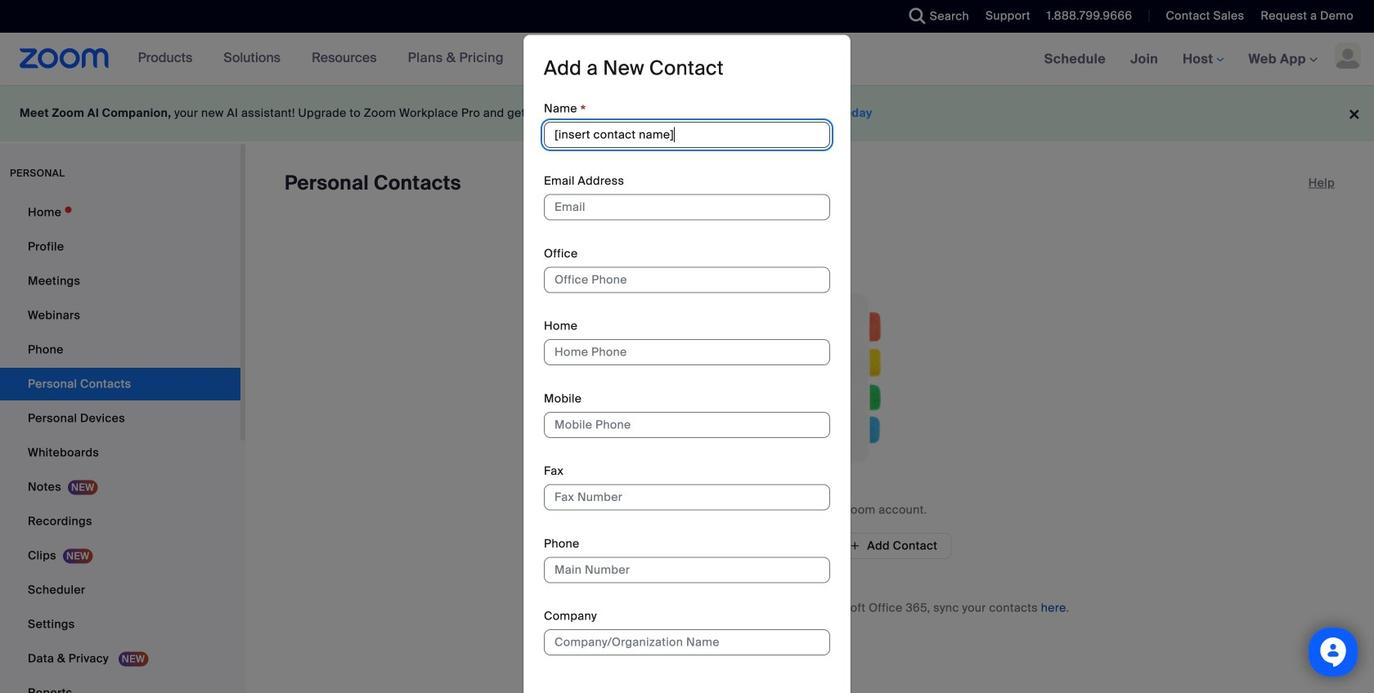 Task type: describe. For each thing, give the bounding box(es) containing it.
Mobile Phone text field
[[544, 412, 831, 439]]

meetings navigation
[[1033, 33, 1375, 86]]

product information navigation
[[126, 33, 516, 85]]

Company/Organization Name text field
[[544, 630, 831, 656]]

Office Phone text field
[[544, 267, 831, 293]]

Home Phone text field
[[544, 340, 831, 366]]

First and Last Name text field
[[544, 122, 831, 148]]

Email text field
[[544, 194, 831, 221]]

Fax Number text field
[[544, 485, 831, 511]]



Task type: locate. For each thing, give the bounding box(es) containing it.
dialog
[[524, 35, 851, 694]]

add image
[[850, 539, 861, 554]]

personal menu menu
[[0, 196, 241, 694]]

Main Number text field
[[544, 558, 831, 584]]

footer
[[0, 85, 1375, 142]]

banner
[[0, 33, 1375, 86]]



Task type: vqa. For each thing, say whether or not it's contained in the screenshot.
"Zoom Logo" on the top
no



